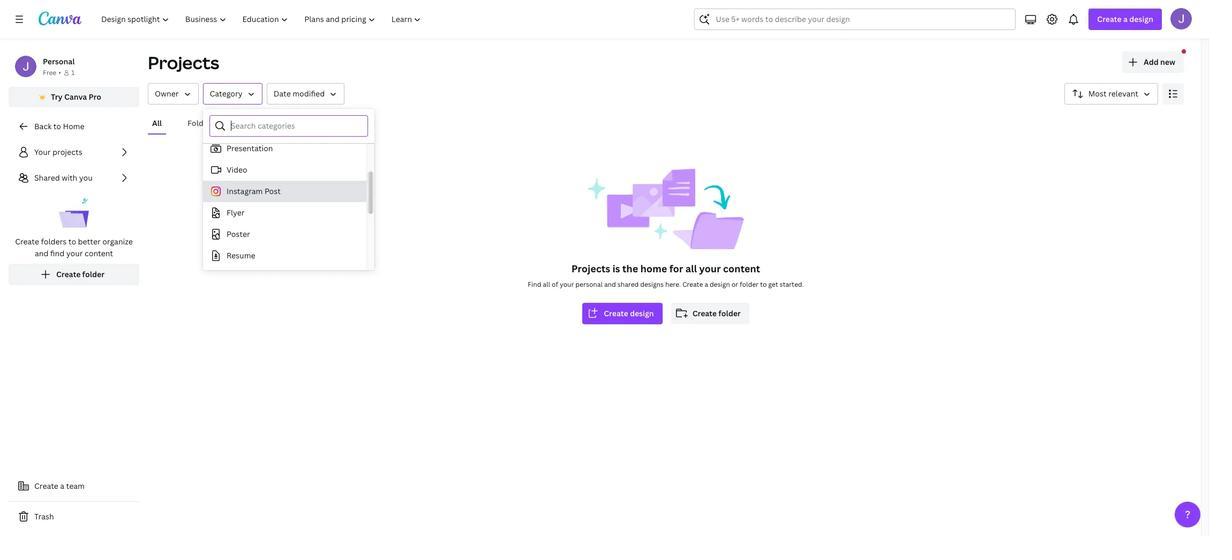 Task type: describe. For each thing, give the bounding box(es) containing it.
instagram post option
[[203, 181, 367, 202]]

shared
[[618, 280, 639, 289]]

create inside create folders to better organize and find your content
[[15, 236, 39, 247]]

find
[[528, 280, 542, 289]]

home
[[63, 121, 84, 131]]

back to home
[[34, 121, 84, 131]]

your inside create folders to better organize and find your content
[[66, 248, 83, 258]]

create a team button
[[9, 475, 139, 497]]

your projects
[[34, 147, 82, 157]]

content inside projects is the home for all your content find all of your personal and shared designs here. create a design or folder to get started.
[[724, 262, 761, 275]]

Sort by button
[[1065, 83, 1159, 105]]

a for design
[[1124, 14, 1128, 24]]

projects
[[53, 147, 82, 157]]

create a design button
[[1089, 9, 1163, 30]]

create a design
[[1098, 14, 1154, 24]]

add new button
[[1123, 51, 1185, 73]]

folders button
[[183, 113, 219, 133]]

create design
[[604, 308, 654, 318]]

back to home link
[[9, 116, 139, 137]]

1 vertical spatial create folder
[[693, 308, 741, 318]]

a for team
[[60, 481, 64, 491]]

most
[[1089, 88, 1107, 99]]

and inside create folders to better organize and find your content
[[35, 248, 48, 258]]

a inside projects is the home for all your content find all of your personal and shared designs here. create a design or folder to get started.
[[705, 280, 709, 289]]

1
[[71, 68, 75, 77]]

your
[[34, 147, 51, 157]]

started.
[[780, 280, 804, 289]]

to inside back to home link
[[53, 121, 61, 131]]

owner
[[155, 88, 179, 99]]

free
[[43, 68, 56, 77]]

instagram
[[227, 186, 263, 196]]

folders
[[41, 236, 67, 247]]

for
[[670, 262, 684, 275]]

better
[[78, 236, 101, 247]]

create design button
[[583, 303, 663, 324]]

create inside dropdown button
[[1098, 14, 1122, 24]]

trash
[[34, 511, 54, 522]]

poster button
[[203, 224, 367, 245]]

try
[[51, 92, 63, 102]]

find
[[50, 248, 64, 258]]

personal
[[576, 280, 603, 289]]

the
[[623, 262, 639, 275]]

flyer option
[[203, 202, 367, 224]]

content inside create folders to better organize and find your content
[[85, 248, 113, 258]]

0 vertical spatial create folder button
[[9, 264, 139, 285]]

to inside projects is the home for all your content find all of your personal and shared designs here. create a design or folder to get started.
[[761, 280, 767, 289]]

post
[[265, 186, 281, 196]]

personal
[[43, 56, 75, 66]]

1 vertical spatial all
[[543, 280, 551, 289]]

relevant
[[1109, 88, 1139, 99]]

flyer
[[227, 207, 245, 218]]

back
[[34, 121, 52, 131]]

shared with you link
[[9, 167, 139, 189]]

Category button
[[203, 83, 262, 105]]

pro
[[89, 92, 101, 102]]

all button
[[148, 113, 166, 133]]

you
[[79, 173, 93, 183]]

projects for projects is the home for all your content find all of your personal and shared designs here. create a design or folder to get started.
[[572, 262, 611, 275]]



Task type: locate. For each thing, give the bounding box(es) containing it.
1 horizontal spatial a
[[705, 280, 709, 289]]

projects up owner button
[[148, 51, 219, 74]]

top level navigation element
[[94, 9, 431, 30]]

and down is
[[605, 280, 616, 289]]

0 vertical spatial your
[[66, 248, 83, 258]]

jacob simon image
[[1171, 8, 1193, 29]]

get
[[769, 280, 779, 289]]

of
[[552, 280, 559, 289]]

1 vertical spatial and
[[605, 280, 616, 289]]

2 horizontal spatial a
[[1124, 14, 1128, 24]]

your right find
[[66, 248, 83, 258]]

Search categories search field
[[231, 116, 361, 136]]

design left jacob simon icon at the right top of page
[[1130, 14, 1154, 24]]

to left better
[[68, 236, 76, 247]]

0 vertical spatial design
[[1130, 14, 1154, 24]]

your projects link
[[9, 142, 139, 163]]

2 horizontal spatial design
[[1130, 14, 1154, 24]]

1 horizontal spatial create folder button
[[671, 303, 750, 324]]

design inside create a design dropdown button
[[1130, 14, 1154, 24]]

•
[[59, 68, 61, 77]]

create folder
[[56, 269, 105, 279], [693, 308, 741, 318]]

0 vertical spatial all
[[686, 262, 697, 275]]

add
[[1144, 57, 1159, 67]]

create folders to better organize and find your content
[[15, 236, 133, 258]]

all
[[152, 118, 162, 128]]

0 horizontal spatial to
[[53, 121, 61, 131]]

design inside projects is the home for all your content find all of your personal and shared designs here. create a design or folder to get started.
[[710, 280, 730, 289]]

list box containing presentation
[[203, 73, 367, 417]]

1 vertical spatial create folder button
[[671, 303, 750, 324]]

trash link
[[9, 506, 139, 527]]

1 horizontal spatial design
[[710, 280, 730, 289]]

a inside dropdown button
[[1124, 14, 1128, 24]]

Date modified button
[[267, 83, 345, 105]]

design down designs
[[630, 308, 654, 318]]

0 vertical spatial create folder
[[56, 269, 105, 279]]

folder
[[82, 269, 105, 279], [740, 280, 759, 289], [719, 308, 741, 318]]

2 vertical spatial folder
[[719, 308, 741, 318]]

1 vertical spatial folder
[[740, 280, 759, 289]]

None search field
[[695, 9, 1017, 30]]

Search search field
[[716, 9, 995, 29]]

2 vertical spatial to
[[761, 280, 767, 289]]

0 vertical spatial a
[[1124, 14, 1128, 24]]

1 horizontal spatial and
[[605, 280, 616, 289]]

list box
[[203, 73, 367, 417]]

home
[[641, 262, 668, 275]]

projects is the home for all your content find all of your personal and shared designs here. create a design or folder to get started.
[[528, 262, 804, 289]]

0 vertical spatial to
[[53, 121, 61, 131]]

0 vertical spatial and
[[35, 248, 48, 258]]

2 horizontal spatial to
[[761, 280, 767, 289]]

modified
[[293, 88, 325, 99]]

1 horizontal spatial projects
[[572, 262, 611, 275]]

0 vertical spatial projects
[[148, 51, 219, 74]]

designs
[[241, 118, 269, 128]]

all left the "of"
[[543, 280, 551, 289]]

1 vertical spatial to
[[68, 236, 76, 247]]

list containing your projects
[[9, 142, 139, 285]]

date modified
[[274, 88, 325, 99]]

your right the "of"
[[560, 280, 574, 289]]

designs button
[[236, 113, 274, 133]]

0 horizontal spatial design
[[630, 308, 654, 318]]

to left get
[[761, 280, 767, 289]]

poster
[[227, 229, 250, 239]]

1 horizontal spatial create folder
[[693, 308, 741, 318]]

all right for
[[686, 262, 697, 275]]

here.
[[666, 280, 681, 289]]

create
[[1098, 14, 1122, 24], [15, 236, 39, 247], [56, 269, 81, 279], [683, 280, 703, 289], [604, 308, 629, 318], [693, 308, 717, 318], [34, 481, 58, 491]]

all
[[686, 262, 697, 275], [543, 280, 551, 289]]

your
[[66, 248, 83, 258], [700, 262, 721, 275], [560, 280, 574, 289]]

resume button
[[203, 245, 367, 266]]

and
[[35, 248, 48, 258], [605, 280, 616, 289]]

create folder down create folders to better organize and find your content
[[56, 269, 105, 279]]

a
[[1124, 14, 1128, 24], [705, 280, 709, 289], [60, 481, 64, 491]]

resume option
[[203, 245, 367, 266]]

1 horizontal spatial content
[[724, 262, 761, 275]]

try canva pro button
[[9, 87, 139, 107]]

create folder button
[[9, 264, 139, 285], [671, 303, 750, 324]]

a up add new dropdown button
[[1124, 14, 1128, 24]]

videos
[[347, 118, 371, 128]]

0 horizontal spatial content
[[85, 248, 113, 258]]

content up 'or'
[[724, 262, 761, 275]]

add new
[[1144, 57, 1176, 67]]

canva
[[64, 92, 87, 102]]

flyer button
[[203, 202, 367, 224]]

0 horizontal spatial create folder
[[56, 269, 105, 279]]

folder inside projects is the home for all your content find all of your personal and shared designs here. create a design or folder to get started.
[[740, 280, 759, 289]]

0 horizontal spatial a
[[60, 481, 64, 491]]

video option
[[203, 159, 367, 181]]

2 horizontal spatial your
[[700, 262, 721, 275]]

folder down 'or'
[[719, 308, 741, 318]]

with
[[62, 173, 77, 183]]

create folder button down 'or'
[[671, 303, 750, 324]]

is
[[613, 262, 621, 275]]

projects for projects
[[148, 51, 219, 74]]

video button
[[203, 159, 367, 181]]

a left 'or'
[[705, 280, 709, 289]]

2 vertical spatial your
[[560, 280, 574, 289]]

projects up personal
[[572, 262, 611, 275]]

shared
[[34, 173, 60, 183]]

presentation option
[[203, 138, 367, 159]]

option
[[203, 266, 367, 288]]

or
[[732, 280, 739, 289]]

0 horizontal spatial create folder button
[[9, 264, 139, 285]]

resume
[[227, 250, 255, 261]]

design left 'or'
[[710, 280, 730, 289]]

0 horizontal spatial your
[[66, 248, 83, 258]]

instagram post
[[227, 186, 281, 196]]

videos button
[[342, 113, 376, 133]]

1 vertical spatial projects
[[572, 262, 611, 275]]

1 horizontal spatial all
[[686, 262, 697, 275]]

1 horizontal spatial to
[[68, 236, 76, 247]]

1 horizontal spatial your
[[560, 280, 574, 289]]

2 vertical spatial a
[[60, 481, 64, 491]]

content
[[85, 248, 113, 258], [724, 262, 761, 275]]

free •
[[43, 68, 61, 77]]

2 vertical spatial design
[[630, 308, 654, 318]]

to inside create folders to better organize and find your content
[[68, 236, 76, 247]]

0 vertical spatial content
[[85, 248, 113, 258]]

design
[[1130, 14, 1154, 24], [710, 280, 730, 289], [630, 308, 654, 318]]

create folder down 'or'
[[693, 308, 741, 318]]

content down better
[[85, 248, 113, 258]]

1 vertical spatial your
[[700, 262, 721, 275]]

1 vertical spatial design
[[710, 280, 730, 289]]

folder down better
[[82, 269, 105, 279]]

create a team
[[34, 481, 85, 491]]

presentation
[[227, 143, 273, 153]]

a inside button
[[60, 481, 64, 491]]

organize
[[103, 236, 133, 247]]

presentation button
[[203, 138, 367, 159]]

images
[[295, 118, 321, 128]]

1 vertical spatial content
[[724, 262, 761, 275]]

create folder button down find
[[9, 264, 139, 285]]

designs
[[641, 280, 664, 289]]

0 vertical spatial folder
[[82, 269, 105, 279]]

date
[[274, 88, 291, 99]]

design inside create design button
[[630, 308, 654, 318]]

new
[[1161, 57, 1176, 67]]

category
[[210, 88, 243, 99]]

instagram post button
[[203, 181, 367, 202]]

shared with you
[[34, 173, 93, 183]]

to
[[53, 121, 61, 131], [68, 236, 76, 247], [761, 280, 767, 289]]

Owner button
[[148, 83, 199, 105]]

a left team
[[60, 481, 64, 491]]

folder right 'or'
[[740, 280, 759, 289]]

0 horizontal spatial and
[[35, 248, 48, 258]]

projects inside projects is the home for all your content find all of your personal and shared designs here. create a design or folder to get started.
[[572, 262, 611, 275]]

and left find
[[35, 248, 48, 258]]

try canva pro
[[51, 92, 101, 102]]

0 horizontal spatial projects
[[148, 51, 219, 74]]

folders
[[188, 118, 215, 128]]

create inside projects is the home for all your content find all of your personal and shared designs here. create a design or folder to get started.
[[683, 280, 703, 289]]

team
[[66, 481, 85, 491]]

to right "back" on the top left of page
[[53, 121, 61, 131]]

images button
[[291, 113, 325, 133]]

video
[[227, 165, 247, 175]]

poster option
[[203, 224, 367, 245]]

and inside projects is the home for all your content find all of your personal and shared designs here. create a design or folder to get started.
[[605, 280, 616, 289]]

your right for
[[700, 262, 721, 275]]

0 horizontal spatial all
[[543, 280, 551, 289]]

projects
[[148, 51, 219, 74], [572, 262, 611, 275]]

list
[[9, 142, 139, 285]]

most relevant
[[1089, 88, 1139, 99]]

1 vertical spatial a
[[705, 280, 709, 289]]



Task type: vqa. For each thing, say whether or not it's contained in the screenshot.
Create design
yes



